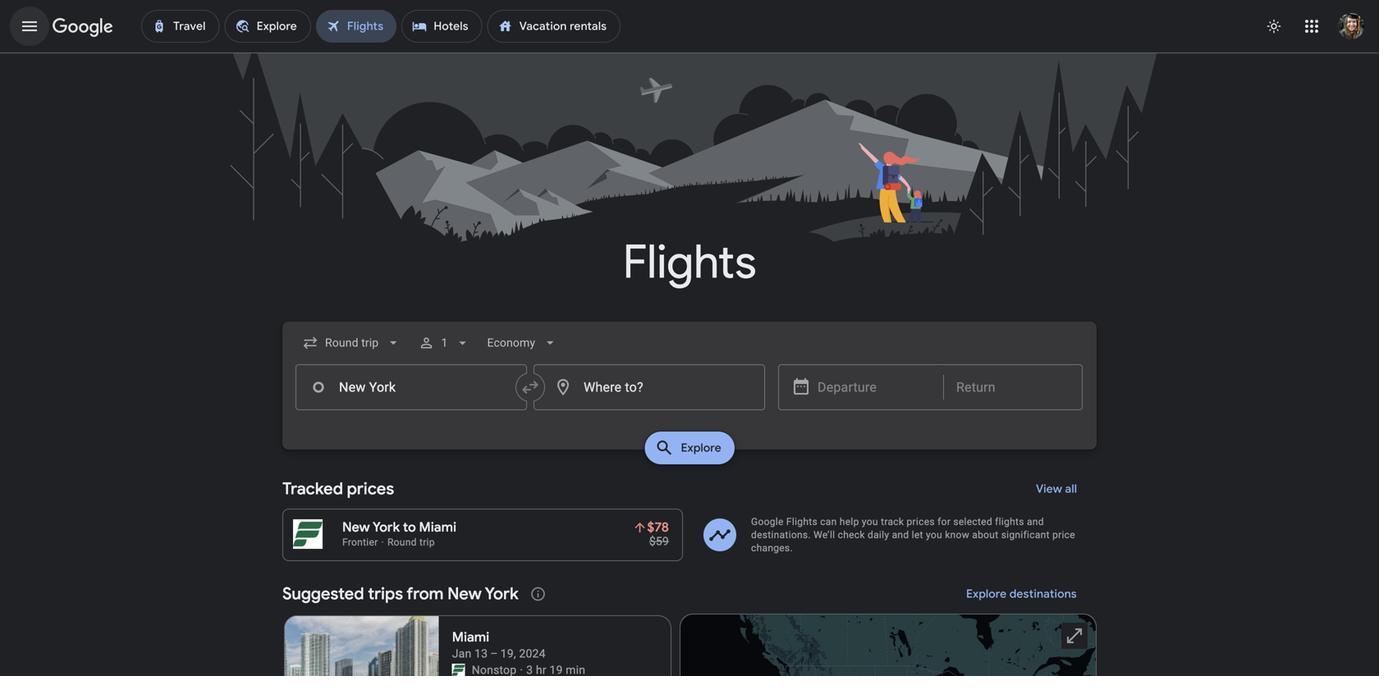 Task type: locate. For each thing, give the bounding box(es) containing it.
1 vertical spatial flights
[[786, 516, 818, 528]]

1 vertical spatial miami
[[452, 629, 490, 646]]

frontier image
[[452, 664, 465, 676]]

from
[[407, 584, 444, 605]]

1 horizontal spatial explore
[[966, 587, 1007, 602]]

flights
[[623, 234, 756, 292], [786, 516, 818, 528]]

$78
[[647, 519, 669, 536]]

miami up 'trip'
[[419, 519, 457, 536]]

and down track
[[892, 530, 909, 541]]

york up miami jan 13 – 19, 2024
[[485, 584, 519, 605]]

prices up "let"
[[907, 516, 935, 528]]

1
[[441, 336, 448, 350]]

google flights can help you track prices for selected flights and destinations. we'll check daily and let you know about significant price changes.
[[751, 516, 1075, 554]]

miami inside tracked prices region
[[419, 519, 457, 536]]

0 horizontal spatial you
[[862, 516, 878, 528]]

1 vertical spatial york
[[485, 584, 519, 605]]

explore left destinations
[[966, 587, 1007, 602]]

prices
[[347, 479, 394, 500], [907, 516, 935, 528]]

explore up tracked prices region
[[681, 441, 721, 456]]

0 vertical spatial new
[[342, 519, 370, 536]]

we'll
[[814, 530, 835, 541]]

and up significant
[[1027, 516, 1044, 528]]

 image
[[520, 663, 523, 676]]

1 horizontal spatial prices
[[907, 516, 935, 528]]

0 horizontal spatial york
[[373, 519, 400, 536]]

york inside tracked prices region
[[373, 519, 400, 536]]

tracked prices region
[[282, 470, 1097, 562]]

for
[[938, 516, 951, 528]]

0 vertical spatial miami
[[419, 519, 457, 536]]

significant
[[1001, 530, 1050, 541]]

explore
[[681, 441, 721, 456], [966, 587, 1007, 602]]

0 vertical spatial prices
[[347, 479, 394, 500]]

suggested trips from new york
[[282, 584, 519, 605]]

york
[[373, 519, 400, 536], [485, 584, 519, 605]]

new
[[342, 519, 370, 536], [447, 584, 482, 605]]

1 horizontal spatial york
[[485, 584, 519, 605]]

1 horizontal spatial new
[[447, 584, 482, 605]]

york inside region
[[485, 584, 519, 605]]

Departure text field
[[818, 365, 931, 410]]

1 vertical spatial new
[[447, 584, 482, 605]]

prices inside google flights can help you track prices for selected flights and destinations. we'll check daily and let you know about significant price changes.
[[907, 516, 935, 528]]

1 vertical spatial you
[[926, 530, 942, 541]]

1 vertical spatial explore
[[966, 587, 1007, 602]]

0 vertical spatial york
[[373, 519, 400, 536]]

round
[[387, 537, 417, 548]]

0 horizontal spatial explore
[[681, 441, 721, 456]]

you
[[862, 516, 878, 528], [926, 530, 942, 541]]

0 horizontal spatial new
[[342, 519, 370, 536]]

you down for
[[926, 530, 942, 541]]

check
[[838, 530, 865, 541]]

0 vertical spatial explore
[[681, 441, 721, 456]]

explore inside flight search box
[[681, 441, 721, 456]]

1 horizontal spatial flights
[[786, 516, 818, 528]]

None text field
[[296, 365, 527, 410]]

78 US dollars text field
[[647, 519, 669, 536]]

suggested
[[282, 584, 364, 605]]

explore button
[[645, 432, 734, 465]]

about
[[972, 530, 999, 541]]

59 US dollars text field
[[649, 535, 669, 548]]

miami up 'jan'
[[452, 629, 490, 646]]

and
[[1027, 516, 1044, 528], [892, 530, 909, 541]]

miami
[[419, 519, 457, 536], [452, 629, 490, 646]]

york up round
[[373, 519, 400, 536]]

destinations.
[[751, 530, 811, 541]]

None field
[[296, 328, 408, 358], [481, 328, 565, 358], [296, 328, 408, 358], [481, 328, 565, 358]]

1 horizontal spatial you
[[926, 530, 942, 541]]

explore inside suggested trips from new york region
[[966, 587, 1007, 602]]

1 vertical spatial and
[[892, 530, 909, 541]]

main menu image
[[20, 16, 39, 36]]

0 vertical spatial flights
[[623, 234, 756, 292]]

0 vertical spatial and
[[1027, 516, 1044, 528]]

none text field inside flight search box
[[296, 365, 527, 410]]

view
[[1036, 482, 1062, 497]]

price
[[1053, 530, 1075, 541]]

help
[[840, 516, 859, 528]]

you up daily
[[862, 516, 878, 528]]

let
[[912, 530, 923, 541]]

prices up new york to miami
[[347, 479, 394, 500]]

new right from
[[447, 584, 482, 605]]

1 vertical spatial prices
[[907, 516, 935, 528]]

new up frontier
[[342, 519, 370, 536]]

explore destinations
[[966, 587, 1077, 602]]



Task type: describe. For each thing, give the bounding box(es) containing it.
destinations
[[1010, 587, 1077, 602]]

Flight search field
[[269, 322, 1110, 470]]

1 horizontal spatial and
[[1027, 516, 1044, 528]]

0 vertical spatial you
[[862, 516, 878, 528]]

explore for explore destinations
[[966, 587, 1007, 602]]

Where to? text field
[[534, 365, 765, 410]]

round trip
[[387, 537, 435, 548]]

google
[[751, 516, 784, 528]]

 image inside suggested trips from new york region
[[520, 663, 523, 676]]

Return text field
[[956, 365, 1070, 410]]

selected
[[953, 516, 992, 528]]

to
[[403, 519, 416, 536]]

flights inside google flights can help you track prices for selected flights and destinations. we'll check daily and let you know about significant price changes.
[[786, 516, 818, 528]]

2024
[[519, 647, 546, 661]]

new inside region
[[447, 584, 482, 605]]

miami jan 13 – 19, 2024
[[452, 629, 546, 661]]

new york to miami
[[342, 519, 457, 536]]

suggested trips from new york region
[[282, 575, 1097, 676]]

new inside tracked prices region
[[342, 519, 370, 536]]

0 horizontal spatial prices
[[347, 479, 394, 500]]

1 button
[[412, 323, 477, 363]]

$59
[[649, 535, 669, 548]]

track
[[881, 516, 904, 528]]

tracked
[[282, 479, 343, 500]]

flights
[[995, 516, 1024, 528]]

can
[[820, 516, 837, 528]]

13 – 19,
[[475, 647, 516, 661]]

0 horizontal spatial and
[[892, 530, 909, 541]]

change appearance image
[[1254, 7, 1294, 46]]

changes.
[[751, 543, 793, 554]]

trips
[[368, 584, 403, 605]]

view all
[[1036, 482, 1077, 497]]

tracked prices
[[282, 479, 394, 500]]

0 horizontal spatial flights
[[623, 234, 756, 292]]

miami inside miami jan 13 – 19, 2024
[[452, 629, 490, 646]]

all
[[1065, 482, 1077, 497]]

explore destinations button
[[947, 575, 1097, 614]]

daily
[[868, 530, 889, 541]]

frontier
[[342, 537, 378, 548]]

jan
[[452, 647, 472, 661]]

explore for explore
[[681, 441, 721, 456]]

know
[[945, 530, 970, 541]]

trip
[[419, 537, 435, 548]]



Task type: vqa. For each thing, say whether or not it's contained in the screenshot.
the middle PARK
no



